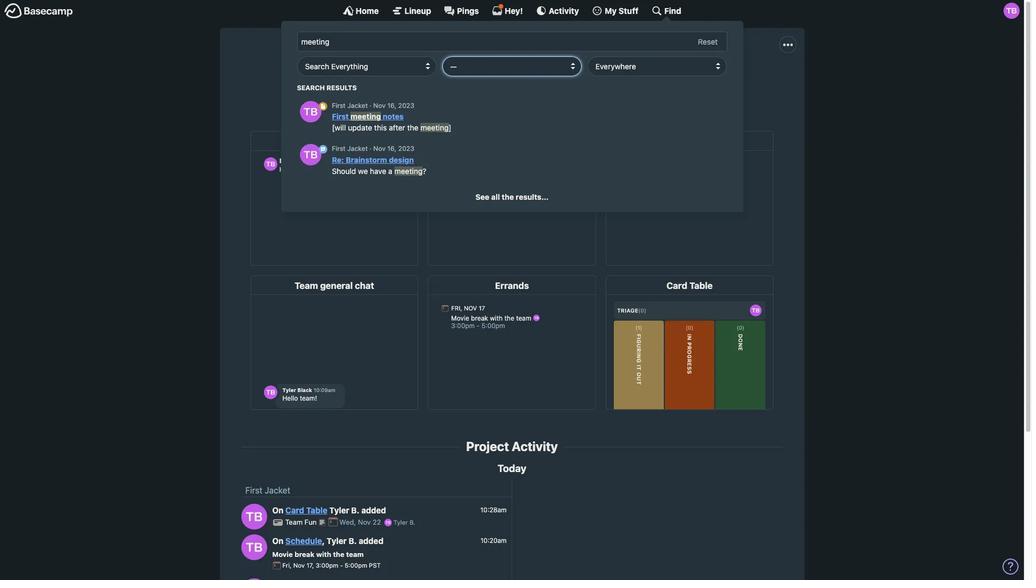 Task type: locate. For each thing, give the bounding box(es) containing it.
None reset field
[[693, 35, 724, 49]]

16, up notes
[[388, 102, 397, 110]]

and left strips
[[562, 74, 576, 84]]

results…
[[516, 193, 549, 202]]

the
[[362, 74, 375, 84], [430, 74, 443, 84], [407, 123, 419, 132], [502, 193, 514, 202], [333, 551, 345, 559]]

first inside first jacket · nov 16, 2023 re: brainstorm design should we have a meeting ?
[[332, 145, 346, 153]]

jacket up update
[[348, 102, 368, 110]]

nov up re: brainstorm design link
[[374, 145, 386, 153]]

and
[[562, 74, 576, 84], [602, 74, 617, 84]]

10:28am element
[[481, 507, 507, 515]]

Search for… search field
[[297, 32, 727, 52]]

tyler black image
[[1004, 3, 1020, 19], [300, 144, 321, 166], [241, 504, 267, 530], [241, 535, 267, 561]]

first
[[466, 49, 501, 70], [332, 102, 346, 110], [332, 112, 349, 121], [332, 145, 346, 153], [246, 486, 263, 496]]

tyler right 22
[[394, 520, 408, 527]]

1 vertical spatial 2023
[[398, 145, 415, 153]]

first
[[377, 74, 392, 84]]

0 horizontal spatial of
[[420, 74, 428, 84]]

jacket inside first jacket · nov 16, 2023 first meeting notes [will update this after the meeting ]
[[348, 102, 368, 110]]

1 on from the top
[[272, 506, 284, 516]]

design
[[389, 155, 414, 164]]

·
[[370, 102, 372, 110], [370, 145, 372, 153]]

2 on from the top
[[272, 537, 284, 547]]

with
[[316, 551, 331, 559]]

first for first jacket
[[246, 486, 263, 496]]

nov inside the movie break with the team fri, nov 17, 3:00pm -     5:00pm pst
[[294, 563, 305, 570]]

nov 16, 2023 element up notes
[[374, 102, 415, 110]]

10:20am element
[[481, 537, 507, 545]]

movie break with the team link
[[272, 551, 364, 559]]

1 vertical spatial on
[[272, 537, 284, 547]]

on for on schedule ,       tyler b. added
[[272, 537, 284, 547]]

colors! left a
[[619, 74, 646, 84]]

meeting up update
[[351, 112, 381, 121]]

pings
[[457, 6, 479, 15]]

for search image
[[319, 102, 327, 111], [319, 145, 327, 154]]

1 vertical spatial nov 16, 2023 element
[[374, 145, 415, 153]]

tyler
[[330, 506, 350, 516], [394, 520, 408, 527], [327, 537, 347, 547]]

· up re: brainstorm design link
[[370, 145, 372, 153]]

0 vertical spatial nov 16, 2023 element
[[374, 102, 415, 110]]

10:28am
[[481, 507, 507, 515]]

added
[[362, 506, 386, 516], [359, 537, 384, 547]]

0 vertical spatial added
[[362, 506, 386, 516]]

team
[[346, 551, 364, 559]]

16,
[[388, 102, 397, 110], [388, 145, 397, 153]]

on schedule ,       tyler b. added
[[272, 537, 384, 547]]

first jacket let's create the first jacket of the company! i am thinking rabits and strips and colors! a lot of colors!
[[314, 49, 710, 84]]

strips
[[578, 74, 600, 84]]

a
[[648, 74, 653, 84]]

2 for search image from the top
[[319, 145, 327, 154]]

0 vertical spatial activity
[[549, 6, 579, 15]]

0 horizontal spatial colors!
[[619, 74, 646, 84]]

b. up team
[[349, 537, 357, 547]]

2023 up notes
[[398, 102, 415, 110]]

b. up 'wed, nov 22' on the bottom of the page
[[351, 506, 360, 516]]

on
[[272, 506, 284, 516], [272, 537, 284, 547]]

meeting
[[351, 112, 381, 121], [421, 123, 449, 132], [395, 167, 423, 176]]

b. right 22
[[410, 520, 416, 527]]

17,
[[307, 563, 314, 570]]

jacket up card
[[265, 486, 290, 496]]

on for on card table tyler b. added
[[272, 506, 284, 516]]

colors!
[[619, 74, 646, 84], [684, 74, 710, 84]]

fun
[[305, 519, 317, 527]]

the left first
[[362, 74, 375, 84]]

0 vertical spatial b.
[[351, 506, 360, 516]]

2 vertical spatial b.
[[349, 537, 357, 547]]

· inside first jacket · nov 16, 2023 first meeting notes [will update this after the meeting ]
[[370, 102, 372, 110]]

main element
[[0, 0, 1025, 212]]

1 · from the top
[[370, 102, 372, 110]]

1 vertical spatial meeting
[[421, 123, 449, 132]]

of
[[420, 74, 428, 84], [674, 74, 682, 84]]

0 vertical spatial 2023
[[398, 102, 415, 110]]

1 vertical spatial added
[[359, 537, 384, 547]]

16, inside first jacket · nov 16, 2023 first meeting notes [will update this after the meeting ]
[[388, 102, 397, 110]]

colors! right lot
[[684, 74, 710, 84]]

2 16, from the top
[[388, 145, 397, 153]]

· inside first jacket · nov 16, 2023 re: brainstorm design should we have a meeting ?
[[370, 145, 372, 153]]

tyler right ,
[[327, 537, 347, 547]]

0 vertical spatial for search image
[[319, 102, 327, 111]]

jacket inside the first jacket let's create the first jacket of the company! i am thinking rabits and strips and colors! a lot of colors!
[[505, 49, 559, 70]]

movie
[[272, 551, 293, 559]]

2 vertical spatial meeting
[[395, 167, 423, 176]]

1 for search image from the top
[[319, 102, 327, 111]]

16, inside first jacket · nov 16, 2023 re: brainstorm design should we have a meeting ?
[[388, 145, 397, 153]]

meeting down design
[[395, 167, 423, 176]]

the right after
[[407, 123, 419, 132]]

lot
[[656, 74, 672, 84]]

rabits
[[537, 74, 559, 84]]

0 vertical spatial meeting
[[351, 112, 381, 121]]

nov left 17, on the bottom of the page
[[294, 563, 305, 570]]

create
[[335, 74, 360, 84]]

10:20am
[[481, 537, 507, 545]]

fri,
[[283, 563, 292, 570]]

added up 22
[[362, 506, 386, 516]]

1 16, from the top
[[388, 102, 397, 110]]

1 vertical spatial ·
[[370, 145, 372, 153]]

1 horizontal spatial of
[[674, 74, 682, 84]]

activity left my
[[549, 6, 579, 15]]

?
[[423, 167, 427, 176]]

and right strips
[[602, 74, 617, 84]]

added for ,       tyler b. added
[[359, 537, 384, 547]]

2 colors! from the left
[[684, 74, 710, 84]]

search
[[297, 84, 325, 92]]

on left card
[[272, 506, 284, 516]]

see all the results… link
[[476, 193, 549, 202]]

0 vertical spatial on
[[272, 506, 284, 516]]

· for meeting
[[370, 102, 372, 110]]

first jacket link
[[246, 486, 290, 496]]

1 and from the left
[[562, 74, 576, 84]]

of right jacket
[[420, 74, 428, 84]]

results
[[327, 84, 357, 92]]

break
[[295, 551, 315, 559]]

jacket up brainstorm
[[348, 145, 368, 153]]

first jacket · nov 16, 2023 re: brainstorm design should we have a meeting ?
[[332, 145, 427, 176]]

tyler black image down the search
[[300, 101, 321, 123]]

1 colors! from the left
[[619, 74, 646, 84]]

2 2023 from the top
[[398, 145, 415, 153]]

schedule link
[[286, 537, 322, 547]]

1 horizontal spatial and
[[602, 74, 617, 84]]

b.
[[351, 506, 360, 516], [410, 520, 416, 527], [349, 537, 357, 547]]

jacket
[[505, 49, 559, 70], [348, 102, 368, 110], [348, 145, 368, 153], [265, 486, 290, 496]]

· up update
[[370, 102, 372, 110]]

first for first jacket · nov 16, 2023 first meeting notes [will update this after the meeting ]
[[332, 102, 346, 110]]

nov
[[374, 102, 386, 110], [374, 145, 386, 153], [358, 519, 371, 527], [294, 563, 305, 570]]

nov up notes
[[374, 102, 386, 110]]

wed, nov 22
[[340, 519, 383, 527]]

schedule
[[286, 537, 322, 547]]

jacket inside first jacket · nov 16, 2023 re: brainstorm design should we have a meeting ?
[[348, 145, 368, 153]]

2023 inside first jacket · nov 16, 2023 first meeting notes [will update this after the meeting ]
[[398, 102, 415, 110]]

jacket for first jacket let's create the first jacket of the company! i am thinking rabits and strips and colors! a lot of colors!
[[505, 49, 559, 70]]

meeting right after
[[421, 123, 449, 132]]

0 horizontal spatial and
[[562, 74, 576, 84]]

re: brainstorm design link
[[332, 155, 414, 164]]

find button
[[652, 5, 682, 16]]

of right lot
[[674, 74, 682, 84]]

0 vertical spatial 16,
[[388, 102, 397, 110]]

lineup
[[405, 6, 431, 15]]

first inside the first jacket let's create the first jacket of the company! i am thinking rabits and strips and colors! a lot of colors!
[[466, 49, 501, 70]]

1 of from the left
[[420, 74, 428, 84]]

brainstorm
[[346, 155, 387, 164]]

2 · from the top
[[370, 145, 372, 153]]

1 vertical spatial for search image
[[319, 145, 327, 154]]

16, up design
[[388, 145, 397, 153]]

switch accounts image
[[4, 3, 73, 19]]

2 vertical spatial tyler
[[327, 537, 347, 547]]

nov 16, 2023 element for notes
[[374, 102, 415, 110]]

activity
[[549, 6, 579, 15], [512, 440, 558, 455]]

2 and from the left
[[602, 74, 617, 84]]

0 vertical spatial ·
[[370, 102, 372, 110]]

my
[[605, 6, 617, 15]]

none reset field inside main element
[[693, 35, 724, 49]]

tyler black image
[[300, 101, 321, 123], [385, 520, 392, 527]]

card
[[286, 506, 304, 516]]

re:
[[332, 155, 344, 164]]

1 2023 from the top
[[398, 102, 415, 110]]

1 horizontal spatial colors!
[[684, 74, 710, 84]]

3:00pm
[[316, 563, 339, 570]]

0 horizontal spatial tyler black image
[[300, 101, 321, 123]]

0 vertical spatial tyler
[[330, 506, 350, 516]]

2023 up design
[[398, 145, 415, 153]]

2023 inside first jacket · nov 16, 2023 re: brainstorm design should we have a meeting ?
[[398, 145, 415, 153]]

project
[[466, 440, 509, 455]]

first jacket · nov 16, 2023 first meeting notes [will update this after the meeting ]
[[332, 102, 452, 132]]

2 nov 16, 2023 element from the top
[[374, 145, 415, 153]]

hey!
[[505, 6, 523, 15]]

thinking
[[504, 74, 535, 84]]

card table link
[[286, 506, 328, 516]]

the up -
[[333, 551, 345, 559]]

my stuff button
[[592, 5, 639, 16]]

1 vertical spatial 16,
[[388, 145, 397, 153]]

nov 16, 2023 element
[[374, 102, 415, 110], [374, 145, 415, 153]]

hey! button
[[492, 4, 523, 16]]

1 nov 16, 2023 element from the top
[[374, 102, 415, 110]]

added down 22
[[359, 537, 384, 547]]

jacket up thinking
[[505, 49, 559, 70]]

nov inside first jacket · nov 16, 2023 first meeting notes [will update this after the meeting ]
[[374, 102, 386, 110]]

2023
[[398, 102, 415, 110], [398, 145, 415, 153]]

tyler black image right 22
[[385, 520, 392, 527]]

on up movie
[[272, 537, 284, 547]]

1 vertical spatial tyler black image
[[385, 520, 392, 527]]

tyler up wed,
[[330, 506, 350, 516]]

5:00pm
[[345, 563, 367, 570]]

0 vertical spatial tyler black image
[[300, 101, 321, 123]]

update
[[348, 123, 372, 132]]

nov 16, 2023 element up design
[[374, 145, 415, 153]]

activity up today
[[512, 440, 558, 455]]

[will
[[332, 123, 346, 132]]

· for brainstorm
[[370, 145, 372, 153]]



Task type: vqa. For each thing, say whether or not it's contained in the screenshot.
Annie Bryan icon at left bottom
no



Task type: describe. For each thing, give the bounding box(es) containing it.
am
[[490, 74, 502, 84]]

let's
[[314, 74, 333, 84]]

2023 for design
[[398, 145, 415, 153]]

a
[[389, 167, 393, 176]]

we
[[358, 167, 368, 176]]

for search image for re:
[[319, 145, 327, 154]]

team fun
[[285, 519, 319, 527]]

search results
[[297, 84, 357, 92]]

the inside first jacket · nov 16, 2023 first meeting notes [will update this after the meeting ]
[[407, 123, 419, 132]]

activity inside activity link
[[549, 6, 579, 15]]

first for first jacket · nov 16, 2023 re: brainstorm design should we have a meeting ?
[[332, 145, 346, 153]]

nov inside first jacket · nov 16, 2023 re: brainstorm design should we have a meeting ?
[[374, 145, 386, 153]]

22
[[373, 519, 381, 527]]

today
[[498, 463, 527, 475]]

home
[[356, 6, 379, 15]]

b. for ,       tyler b. added
[[349, 537, 357, 547]]

all
[[492, 193, 500, 202]]

jacket
[[395, 74, 418, 84]]

2 of from the left
[[674, 74, 682, 84]]

nov left 22
[[358, 519, 371, 527]]

see all the results…
[[476, 193, 549, 202]]

jacket for first jacket · nov 16, 2023 first meeting notes [will update this after the meeting ]
[[348, 102, 368, 110]]

the left company!
[[430, 74, 443, 84]]

project activity
[[466, 440, 558, 455]]

1 vertical spatial tyler
[[394, 520, 408, 527]]

wed,
[[340, 519, 356, 527]]

notes
[[383, 112, 404, 121]]

for search image for first
[[319, 102, 327, 111]]

added for tyler b. added
[[362, 506, 386, 516]]

first jacket
[[246, 486, 290, 496]]

nov 16, 2023 element for design
[[374, 145, 415, 153]]

1 vertical spatial b.
[[410, 520, 416, 527]]

movie break with the team fri, nov 17, 3:00pm -     5:00pm pst
[[272, 551, 381, 570]]

b. for tyler b. added
[[351, 506, 360, 516]]

,
[[322, 537, 325, 547]]

jacket for first jacket
[[265, 486, 290, 496]]

the inside the movie break with the team fri, nov 17, 3:00pm -     5:00pm pst
[[333, 551, 345, 559]]

jacket for first jacket · nov 16, 2023 re: brainstorm design should we have a meeting ?
[[348, 145, 368, 153]]

this
[[374, 123, 387, 132]]

find
[[665, 6, 682, 15]]

pst
[[369, 563, 381, 570]]

should
[[332, 167, 356, 176]]

tyler b.
[[392, 520, 416, 527]]

1 horizontal spatial tyler black image
[[385, 520, 392, 527]]

stuff
[[619, 6, 639, 15]]

lineup link
[[392, 5, 431, 16]]

activity link
[[536, 5, 579, 16]]

1 vertical spatial activity
[[512, 440, 558, 455]]

tyler for tyler b. added
[[330, 506, 350, 516]]

the right all
[[502, 193, 514, 202]]

after
[[389, 123, 405, 132]]

pings button
[[444, 5, 479, 16]]

have
[[370, 167, 387, 176]]

on card table tyler b. added
[[272, 506, 386, 516]]

-
[[340, 563, 343, 570]]

16, for design
[[388, 145, 397, 153]]

see
[[476, 193, 490, 202]]

tyler for ,       tyler b. added
[[327, 537, 347, 547]]

team
[[285, 519, 303, 527]]

first for first jacket let's create the first jacket of the company! i am thinking rabits and strips and colors! a lot of colors!
[[466, 49, 501, 70]]

i
[[485, 74, 488, 84]]

2023 for notes
[[398, 102, 415, 110]]

meeting inside first jacket · nov 16, 2023 re: brainstorm design should we have a meeting ?
[[395, 167, 423, 176]]

table
[[306, 506, 328, 516]]

my stuff
[[605, 6, 639, 15]]

]
[[449, 123, 452, 132]]

company!
[[445, 74, 483, 84]]

16, for notes
[[388, 102, 397, 110]]

home link
[[343, 5, 379, 16]]



